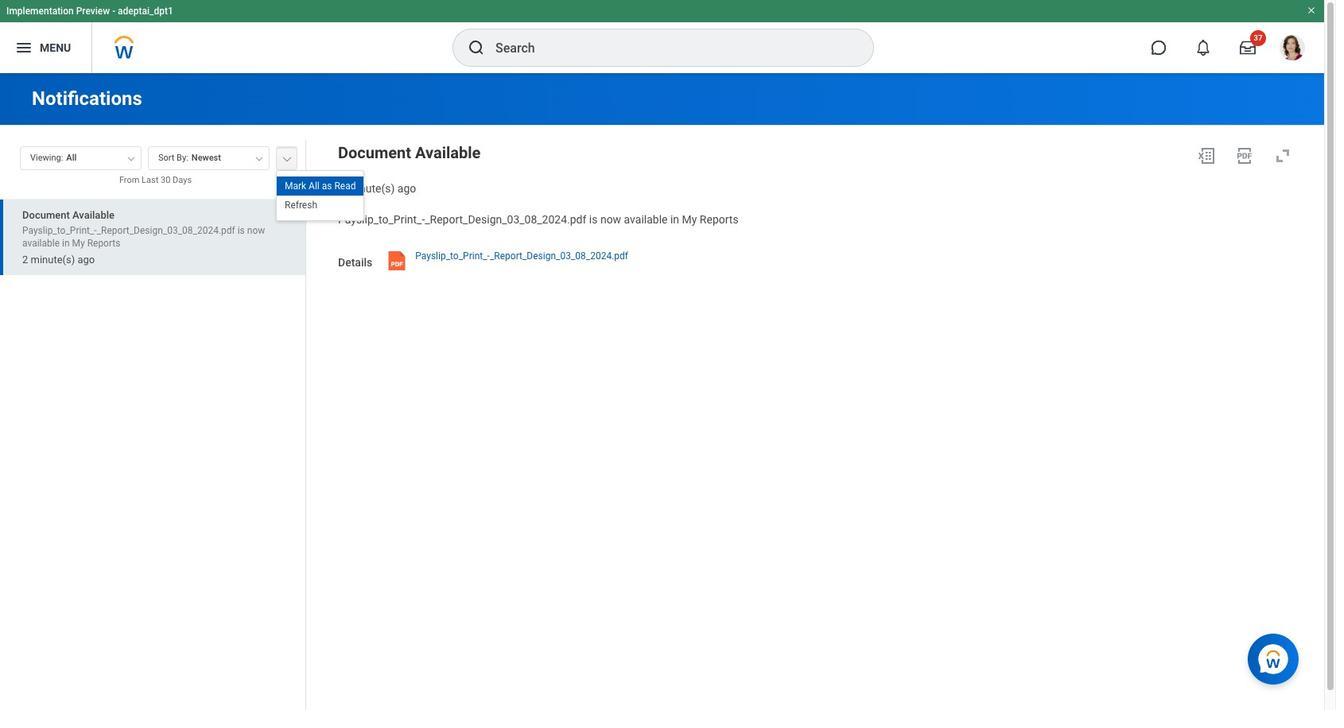 Task type: describe. For each thing, give the bounding box(es) containing it.
profile logan mcneil image
[[1280, 35, 1305, 64]]

2 inside document available region
[[338, 182, 344, 195]]

refresh
[[285, 200, 317, 211]]

1 horizontal spatial available
[[624, 213, 668, 226]]

read
[[334, 181, 356, 192]]

_report_design_03_08_2024.pdf inside document available payslip_to_print_-_report_design_03_08_2024.pdf is now available in my reports 2 minute(s) ago
[[97, 225, 235, 236]]

37
[[1254, 33, 1263, 42]]

notifications main content
[[0, 73, 1325, 710]]

reports inside document available payslip_to_print_-_report_design_03_08_2024.pdf is now available in my reports 2 minute(s) ago
[[87, 238, 120, 249]]

tab panel inside notifications main content
[[0, 139, 305, 710]]

available for document available
[[415, 143, 481, 162]]

1 horizontal spatial reports
[[700, 213, 739, 226]]

0 vertical spatial in
[[671, 213, 679, 226]]

document available
[[338, 143, 481, 162]]

payslip_to_print_-_report_design_03_08_2024.pdf link
[[415, 246, 628, 274]]

implementation preview -   adeptai_dpt1
[[6, 6, 173, 17]]

sort
[[158, 153, 175, 163]]

ago inside document available payslip_to_print_-_report_design_03_08_2024.pdf is now available in my reports 2 minute(s) ago
[[78, 254, 95, 266]]

details
[[338, 256, 373, 268]]

implementation
[[6, 6, 74, 17]]

payslip_to_print_- inside document available payslip_to_print_-_report_design_03_08_2024.pdf is now available in my reports 2 minute(s) ago
[[22, 225, 97, 236]]

days
[[173, 175, 192, 185]]

more image
[[282, 154, 292, 161]]

preview
[[76, 6, 110, 17]]

sort by: newest
[[158, 153, 221, 163]]

notifications
[[32, 88, 142, 110]]

2 inside document available payslip_to_print_-_report_design_03_08_2024.pdf is now available in my reports 2 minute(s) ago
[[22, 254, 28, 266]]

justify image
[[14, 38, 33, 57]]

menu banner
[[0, 0, 1325, 73]]



Task type: locate. For each thing, give the bounding box(es) containing it.
mark
[[285, 181, 306, 192]]

1 vertical spatial my
[[72, 238, 85, 249]]

1 horizontal spatial is
[[589, 213, 598, 226]]

_report_design_03_08_2024.pdf up the payslip_to_print_-_report_design_03_08_2024.pdf
[[425, 213, 587, 226]]

0 horizontal spatial is
[[238, 225, 245, 236]]

notifications large image
[[1196, 40, 1212, 56]]

is
[[589, 213, 598, 226], [238, 225, 245, 236]]

export to excel image
[[1197, 146, 1216, 165]]

adeptai_dpt1
[[118, 6, 173, 17]]

available inside region
[[415, 143, 481, 162]]

0 vertical spatial my
[[682, 213, 697, 226]]

all right the viewing:
[[66, 153, 77, 163]]

in
[[671, 213, 679, 226], [62, 238, 70, 249]]

ago inside document available region
[[398, 182, 416, 195]]

0 vertical spatial ago
[[398, 182, 416, 195]]

0 horizontal spatial reports
[[87, 238, 120, 249]]

available
[[624, 213, 668, 226], [22, 238, 60, 249]]

from
[[119, 175, 140, 185]]

1 horizontal spatial available
[[415, 143, 481, 162]]

last
[[142, 175, 159, 185]]

document available region
[[338, 140, 1299, 196]]

-
[[112, 6, 115, 17]]

0 vertical spatial reports
[[700, 213, 739, 226]]

viewing: all
[[30, 153, 77, 163]]

37 button
[[1231, 30, 1266, 65]]

_report_design_03_08_2024.pdf for payslip_to_print_-_report_design_03_08_2024.pdf is now available in my reports
[[425, 213, 587, 226]]

more list box
[[277, 177, 364, 215]]

minute(s) inside document available payslip_to_print_-_report_design_03_08_2024.pdf is now available in my reports 2 minute(s) ago
[[31, 254, 75, 266]]

all inside notifications main content
[[66, 153, 77, 163]]

1 horizontal spatial my
[[682, 213, 697, 226]]

1 horizontal spatial document
[[338, 143, 411, 162]]

_report_design_03_08_2024.pdf down 30
[[97, 225, 235, 236]]

0 horizontal spatial my
[[72, 238, 85, 249]]

all inside more list box
[[309, 181, 320, 192]]

document inside document available payslip_to_print_-_report_design_03_08_2024.pdf is now available in my reports 2 minute(s) ago
[[22, 209, 70, 221]]

1 vertical spatial minute(s)
[[31, 254, 75, 266]]

payslip_to_print_-_report_design_03_08_2024.pdf is now available in my reports
[[338, 213, 739, 226]]

tab panel
[[0, 139, 305, 710]]

view printable version (pdf) image
[[1235, 146, 1255, 165]]

reports
[[700, 213, 739, 226], [87, 238, 120, 249]]

1 vertical spatial available
[[22, 238, 60, 249]]

1 horizontal spatial 2
[[338, 182, 344, 195]]

_report_design_03_08_2024.pdf
[[425, 213, 587, 226], [97, 225, 235, 236], [490, 250, 628, 261]]

now inside document available payslip_to_print_-_report_design_03_08_2024.pdf is now available in my reports 2 minute(s) ago
[[247, 225, 265, 236]]

all for mark
[[309, 181, 320, 192]]

mark all as read
[[285, 181, 356, 192]]

document up 2 minute(s) ago
[[338, 143, 411, 162]]

available down the viewing: all
[[72, 209, 115, 221]]

payslip_to_print_-_report_design_03_08_2024.pdf
[[415, 250, 628, 261]]

available for document available payslip_to_print_-_report_design_03_08_2024.pdf is now available in my reports 2 minute(s) ago
[[72, 209, 115, 221]]

viewing:
[[30, 153, 63, 163]]

1 horizontal spatial all
[[309, 181, 320, 192]]

now
[[601, 213, 621, 226], [247, 225, 265, 236]]

Search Workday  search field
[[496, 30, 841, 65]]

0 vertical spatial available
[[624, 213, 668, 226]]

minute(s)
[[347, 182, 395, 195], [31, 254, 75, 266]]

menu
[[40, 41, 71, 54]]

0 horizontal spatial now
[[247, 225, 265, 236]]

document available payslip_to_print_-_report_design_03_08_2024.pdf is now available in my reports 2 minute(s) ago
[[22, 209, 265, 266]]

from last 30 days
[[119, 175, 192, 185]]

my
[[682, 213, 697, 226], [72, 238, 85, 249]]

available inside document available payslip_to_print_-_report_design_03_08_2024.pdf is now available in my reports 2 minute(s) ago
[[72, 209, 115, 221]]

0 horizontal spatial available
[[72, 209, 115, 221]]

minute(s) inside document available region
[[347, 182, 395, 195]]

by:
[[177, 153, 188, 163]]

payslip_to_print_- for payslip_to_print_-_report_design_03_08_2024.pdf is now available in my reports
[[338, 213, 425, 226]]

0 vertical spatial available
[[415, 143, 481, 162]]

0 horizontal spatial available
[[22, 238, 60, 249]]

_report_design_03_08_2024.pdf for payslip_to_print_-_report_design_03_08_2024.pdf
[[490, 250, 628, 261]]

all
[[66, 153, 77, 163], [309, 181, 320, 192]]

0 horizontal spatial minute(s)
[[31, 254, 75, 266]]

0 vertical spatial 2
[[338, 182, 344, 195]]

30
[[161, 175, 171, 185]]

all for viewing:
[[66, 153, 77, 163]]

close environment banner image
[[1307, 6, 1317, 15]]

2
[[338, 182, 344, 195], [22, 254, 28, 266]]

0 vertical spatial document
[[338, 143, 411, 162]]

0 horizontal spatial document
[[22, 209, 70, 221]]

is inside document available payslip_to_print_-_report_design_03_08_2024.pdf is now available in my reports 2 minute(s) ago
[[238, 225, 245, 236]]

fullscreen image
[[1274, 146, 1293, 165]]

ago
[[398, 182, 416, 195], [78, 254, 95, 266]]

1 vertical spatial ago
[[78, 254, 95, 266]]

inbox large image
[[1240, 40, 1256, 56]]

1 horizontal spatial in
[[671, 213, 679, 226]]

all left as
[[309, 181, 320, 192]]

1 horizontal spatial ago
[[398, 182, 416, 195]]

1 vertical spatial reports
[[87, 238, 120, 249]]

payslip_to_print_- for payslip_to_print_-_report_design_03_08_2024.pdf
[[415, 250, 490, 261]]

1 vertical spatial available
[[72, 209, 115, 221]]

document for document available
[[338, 143, 411, 162]]

1 horizontal spatial minute(s)
[[347, 182, 395, 195]]

payslip_to_print_-
[[338, 213, 425, 226], [22, 225, 97, 236], [415, 250, 490, 261]]

document inside region
[[338, 143, 411, 162]]

0 horizontal spatial ago
[[78, 254, 95, 266]]

0 vertical spatial minute(s)
[[347, 182, 395, 195]]

0 horizontal spatial in
[[62, 238, 70, 249]]

document for document available payslip_to_print_-_report_design_03_08_2024.pdf is now available in my reports 2 minute(s) ago
[[22, 209, 70, 221]]

my inside document available payslip_to_print_-_report_design_03_08_2024.pdf is now available in my reports 2 minute(s) ago
[[72, 238, 85, 249]]

1 vertical spatial in
[[62, 238, 70, 249]]

document down the viewing:
[[22, 209, 70, 221]]

1 vertical spatial document
[[22, 209, 70, 221]]

1 vertical spatial all
[[309, 181, 320, 192]]

tab panel containing document available
[[0, 139, 305, 710]]

newest
[[192, 153, 221, 163]]

menu button
[[0, 22, 92, 73]]

0 horizontal spatial 2
[[22, 254, 28, 266]]

search image
[[467, 38, 486, 57]]

1 horizontal spatial now
[[601, 213, 621, 226]]

1 vertical spatial 2
[[22, 254, 28, 266]]

0 vertical spatial all
[[66, 153, 77, 163]]

available inside document available payslip_to_print_-_report_design_03_08_2024.pdf is now available in my reports 2 minute(s) ago
[[22, 238, 60, 249]]

available
[[415, 143, 481, 162], [72, 209, 115, 221]]

2 minute(s) ago
[[338, 182, 416, 195]]

available up 2 minute(s) ago
[[415, 143, 481, 162]]

0 horizontal spatial all
[[66, 153, 77, 163]]

document
[[338, 143, 411, 162], [22, 209, 70, 221]]

in inside document available payslip_to_print_-_report_design_03_08_2024.pdf is now available in my reports 2 minute(s) ago
[[62, 238, 70, 249]]

as
[[322, 181, 332, 192]]

_report_design_03_08_2024.pdf down payslip_to_print_-_report_design_03_08_2024.pdf is now available in my reports at the top of page
[[490, 250, 628, 261]]



Task type: vqa. For each thing, say whether or not it's contained in the screenshot.
expense
no



